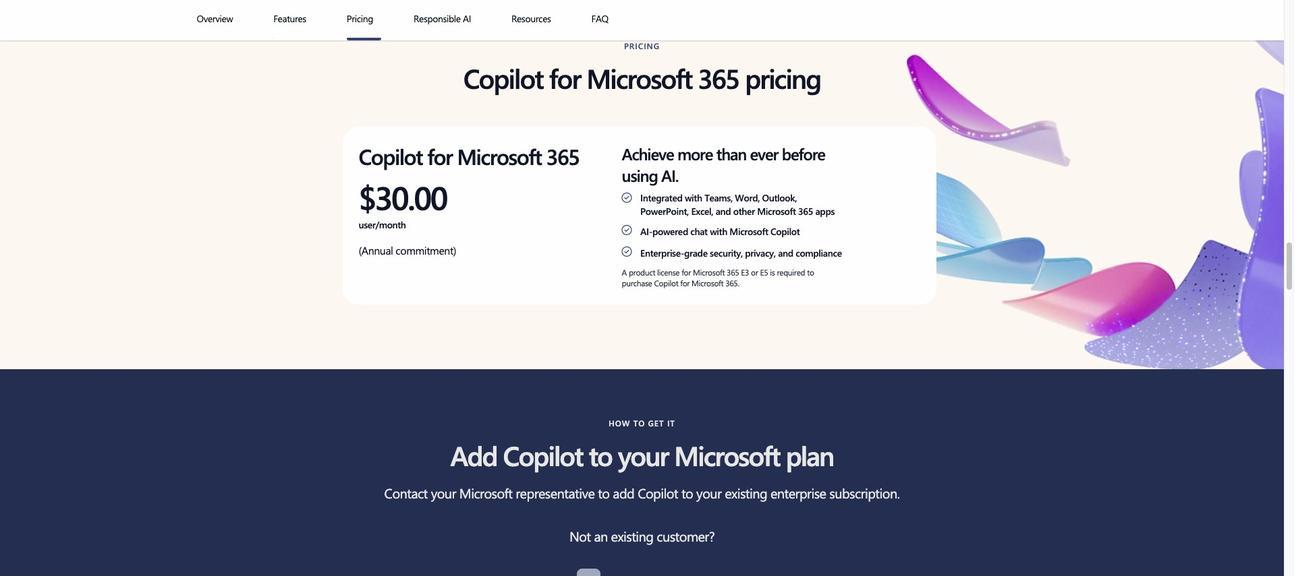 Task type: vqa. For each thing, say whether or not it's contained in the screenshot.
"Copilot" within the Copilot For Microsoft 365 $30.00 User/Month
yes



Task type: describe. For each thing, give the bounding box(es) containing it.
pricing image
[[347, 38, 381, 40]]

before
[[782, 143, 825, 165]]

achieve more than ever before using ai.
[[622, 143, 825, 186]]

365
[[546, 142, 579, 171]]

to
[[589, 438, 612, 474]]

achieve more than ever before using ai. list
[[622, 143, 920, 289]]

ai.
[[661, 165, 678, 186]]

2 vertical spatial microsoft
[[674, 438, 780, 474]]

user/month
[[359, 219, 406, 232]]

not an existing customer?
[[569, 528, 715, 546]]

customer?
[[657, 528, 715, 546]]

copilot for microsoft 365 pricing
[[463, 60, 821, 96]]

existing
[[611, 528, 653, 546]]

2 vertical spatial copilot
[[503, 438, 583, 474]]

microsoft for 365
[[457, 142, 541, 171]]

microsoft for 365 pricing
[[586, 60, 692, 96]]

more
[[677, 143, 713, 165]]

commitment)
[[396, 244, 456, 258]]

plan
[[786, 438, 834, 474]]

your
[[618, 438, 668, 474]]



Task type: locate. For each thing, give the bounding box(es) containing it.
(annual
[[359, 244, 393, 258]]

microsoft
[[586, 60, 692, 96], [457, 142, 541, 171], [674, 438, 780, 474]]

microsoft inside "copilot for microsoft 365 $30.00 user/month"
[[457, 142, 541, 171]]

achieve
[[622, 143, 674, 165]]

(annual commitment)
[[359, 244, 456, 258]]

an
[[594, 528, 608, 546]]

ever
[[750, 143, 778, 165]]

copilot for microsoft 365 $30.00 user/month
[[359, 142, 579, 232]]

1 vertical spatial for
[[427, 142, 452, 171]]

0 horizontal spatial for
[[427, 142, 452, 171]]

for for copilot for microsoft 365 $30.00 user/month
[[427, 142, 452, 171]]

for
[[549, 60, 580, 96], [427, 142, 452, 171]]

0 vertical spatial microsoft
[[586, 60, 692, 96]]

0 vertical spatial for
[[549, 60, 580, 96]]

not
[[569, 528, 591, 546]]

add copilot to your microsoft plan
[[450, 438, 834, 474]]

365 pricing
[[698, 60, 821, 96]]

for inside "copilot for microsoft 365 $30.00 user/month"
[[427, 142, 452, 171]]

add
[[450, 438, 497, 474]]

copilot
[[463, 60, 543, 96], [359, 142, 422, 171], [503, 438, 583, 474]]

copilot for copilot for microsoft 365 $30.00 user/month
[[359, 142, 422, 171]]

$30.00
[[359, 176, 447, 219]]

1 vertical spatial microsoft
[[457, 142, 541, 171]]

using
[[622, 165, 658, 186]]

copilot inside "copilot for microsoft 365 $30.00 user/month"
[[359, 142, 422, 171]]

than
[[716, 143, 746, 165]]

0 vertical spatial copilot
[[463, 60, 543, 96]]

1 horizontal spatial for
[[549, 60, 580, 96]]

copilot for copilot for microsoft 365 pricing
[[463, 60, 543, 96]]

1 vertical spatial copilot
[[359, 142, 422, 171]]

for for copilot for microsoft 365 pricing
[[549, 60, 580, 96]]



